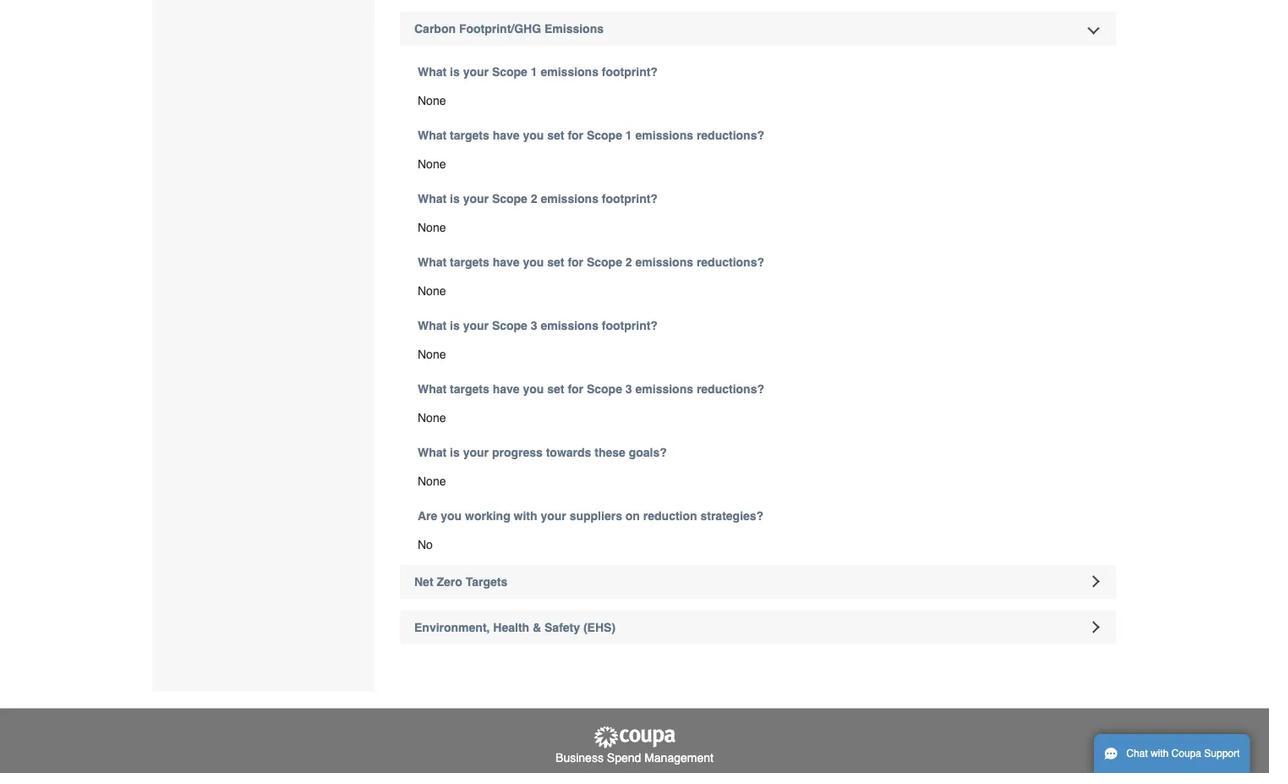 Task type: vqa. For each thing, say whether or not it's contained in the screenshot.
1st "HAVE" from the bottom
yes



Task type: describe. For each thing, give the bounding box(es) containing it.
2 none from the top
[[418, 157, 446, 170]]

6 none from the top
[[418, 411, 446, 424]]

for for 2
[[568, 255, 584, 269]]

towards
[[546, 445, 592, 459]]

emissions
[[545, 22, 604, 35]]

chat
[[1127, 748, 1149, 760]]

strategies?
[[701, 509, 764, 522]]

net zero targets
[[415, 575, 508, 588]]

environment,
[[415, 621, 490, 634]]

3 none from the top
[[418, 220, 446, 234]]

what is your scope 2 emissions footprint?
[[418, 192, 658, 205]]

you for 2
[[523, 255, 544, 269]]

spend
[[607, 751, 642, 765]]

your for what is your scope 2 emissions footprint?
[[463, 192, 489, 205]]

for for 1
[[568, 128, 584, 142]]

what for what is your scope 3 emissions footprint?
[[418, 319, 447, 332]]

chat with coupa support button
[[1095, 734, 1251, 773]]

these
[[595, 445, 626, 459]]

0 vertical spatial 2
[[531, 192, 538, 205]]

targets for what targets have you set for scope 2 emissions reductions?
[[450, 255, 490, 269]]

targets
[[466, 575, 508, 588]]

net zero targets heading
[[400, 565, 1117, 599]]

0 horizontal spatial 1
[[531, 65, 538, 78]]

carbon footprint/ghg emissions heading
[[400, 11, 1117, 45]]

with inside button
[[1151, 748, 1169, 760]]

what for what targets have you set for scope 1 emissions reductions?
[[418, 128, 447, 142]]

environment, health & safety (ehs) button
[[400, 610, 1117, 644]]

what is your scope 3 emissions footprint?
[[418, 319, 658, 332]]

footprint? for what is your scope 2 emissions footprint?
[[602, 192, 658, 205]]

what is your progress towards these goals?
[[418, 445, 667, 459]]

(ehs)
[[584, 621, 616, 634]]

environment, health & safety (ehs) heading
[[400, 610, 1117, 644]]

5 none from the top
[[418, 347, 446, 361]]

have for what targets have you set for scope 3 emissions reductions?
[[493, 382, 520, 396]]

reductions? for what targets have you set for scope 2 emissions reductions?
[[697, 255, 765, 269]]

&
[[533, 621, 542, 634]]

for for 3
[[568, 382, 584, 396]]

set for 2
[[548, 255, 565, 269]]

what targets have you set for scope 3 emissions reductions?
[[418, 382, 765, 396]]

coupa supplier portal image
[[593, 725, 677, 749]]

carbon footprint/ghg emissions
[[415, 22, 604, 35]]

targets for what targets have you set for scope 1 emissions reductions?
[[450, 128, 490, 142]]

business spend management
[[556, 751, 714, 765]]

are you working with your suppliers on reduction strategies?
[[418, 509, 764, 522]]

reductions? for what targets have you set for scope 3 emissions reductions?
[[697, 382, 765, 396]]

reductions? for what targets have you set for scope 1 emissions reductions?
[[697, 128, 765, 142]]

1 vertical spatial 1
[[626, 128, 633, 142]]

what targets have you set for scope 1 emissions reductions?
[[418, 128, 765, 142]]

carbon footprint/ghg emissions button
[[400, 11, 1117, 45]]

support
[[1205, 748, 1241, 760]]

set for 1
[[548, 128, 565, 142]]



Task type: locate. For each thing, give the bounding box(es) containing it.
1 vertical spatial set
[[548, 255, 565, 269]]

2 for from the top
[[568, 255, 584, 269]]

no
[[418, 538, 433, 551]]

0 horizontal spatial 3
[[531, 319, 538, 332]]

3 have from the top
[[493, 382, 520, 396]]

is for what is your scope 3 emissions footprint?
[[450, 319, 460, 332]]

1 none from the top
[[418, 93, 446, 107]]

footprint? up what targets have you set for scope 2 emissions reductions? at the top of the page
[[602, 192, 658, 205]]

1 vertical spatial 2
[[626, 255, 633, 269]]

2 vertical spatial have
[[493, 382, 520, 396]]

0 vertical spatial with
[[514, 509, 538, 522]]

you up what is your scope 2 emissions footprint?
[[523, 128, 544, 142]]

coupa
[[1172, 748, 1202, 760]]

what for what is your scope 1 emissions footprint?
[[418, 65, 447, 78]]

1 vertical spatial for
[[568, 255, 584, 269]]

targets for what targets have you set for scope 3 emissions reductions?
[[450, 382, 490, 396]]

management
[[645, 751, 714, 765]]

0 vertical spatial targets
[[450, 128, 490, 142]]

targets
[[450, 128, 490, 142], [450, 255, 490, 269], [450, 382, 490, 396]]

2 vertical spatial for
[[568, 382, 584, 396]]

3 what from the top
[[418, 192, 447, 205]]

set up what is your scope 2 emissions footprint?
[[548, 128, 565, 142]]

2 vertical spatial reductions?
[[697, 382, 765, 396]]

1 horizontal spatial 2
[[626, 255, 633, 269]]

1 targets from the top
[[450, 128, 490, 142]]

1 set from the top
[[548, 128, 565, 142]]

have for what targets have you set for scope 1 emissions reductions?
[[493, 128, 520, 142]]

with right working on the left bottom of the page
[[514, 509, 538, 522]]

environment, health & safety (ehs)
[[415, 621, 616, 634]]

footprint/ghg
[[459, 22, 542, 35]]

1 vertical spatial reductions?
[[697, 255, 765, 269]]

7 none from the top
[[418, 474, 446, 488]]

1 vertical spatial footprint?
[[602, 192, 658, 205]]

progress
[[492, 445, 543, 459]]

1
[[531, 65, 538, 78], [626, 128, 633, 142]]

your for what is your progress towards these goals?
[[463, 445, 489, 459]]

0 vertical spatial 3
[[531, 319, 538, 332]]

none
[[418, 93, 446, 107], [418, 157, 446, 170], [418, 220, 446, 234], [418, 284, 446, 297], [418, 347, 446, 361], [418, 411, 446, 424], [418, 474, 446, 488]]

working
[[465, 509, 511, 522]]

what
[[418, 65, 447, 78], [418, 128, 447, 142], [418, 192, 447, 205], [418, 255, 447, 269], [418, 319, 447, 332], [418, 382, 447, 396], [418, 445, 447, 459]]

what for what targets have you set for scope 3 emissions reductions?
[[418, 382, 447, 396]]

2 targets from the top
[[450, 255, 490, 269]]

3 targets from the top
[[450, 382, 490, 396]]

3 footprint? from the top
[[602, 319, 658, 332]]

you down what is your scope 3 emissions footprint?
[[523, 382, 544, 396]]

1 horizontal spatial with
[[1151, 748, 1169, 760]]

have up what is your scope 3 emissions footprint?
[[493, 255, 520, 269]]

3 reductions? from the top
[[697, 382, 765, 396]]

3
[[531, 319, 538, 332], [626, 382, 633, 396]]

0 horizontal spatial with
[[514, 509, 538, 522]]

set up what is your scope 3 emissions footprint?
[[548, 255, 565, 269]]

footprint? down emissions
[[602, 65, 658, 78]]

1 reductions? from the top
[[697, 128, 765, 142]]

zero
[[437, 575, 463, 588]]

with right chat
[[1151, 748, 1169, 760]]

1 vertical spatial targets
[[450, 255, 490, 269]]

net zero targets button
[[400, 565, 1117, 599]]

for up what is your scope 2 emissions footprint?
[[568, 128, 584, 142]]

have for what targets have you set for scope 2 emissions reductions?
[[493, 255, 520, 269]]

3 is from the top
[[450, 319, 460, 332]]

set up towards
[[548, 382, 565, 396]]

1 what from the top
[[418, 65, 447, 78]]

your for what is your scope 3 emissions footprint?
[[463, 319, 489, 332]]

1 vertical spatial with
[[1151, 748, 1169, 760]]

have
[[493, 128, 520, 142], [493, 255, 520, 269], [493, 382, 520, 396]]

what for what is your progress towards these goals?
[[418, 445, 447, 459]]

1 horizontal spatial 1
[[626, 128, 633, 142]]

4 what from the top
[[418, 255, 447, 269]]

2 vertical spatial set
[[548, 382, 565, 396]]

0 vertical spatial for
[[568, 128, 584, 142]]

1 have from the top
[[493, 128, 520, 142]]

2 is from the top
[[450, 192, 460, 205]]

1 vertical spatial have
[[493, 255, 520, 269]]

2 vertical spatial targets
[[450, 382, 490, 396]]

health
[[494, 621, 530, 634]]

footprint? for what is your scope 3 emissions footprint?
[[602, 319, 658, 332]]

what targets have you set for scope 2 emissions reductions?
[[418, 255, 765, 269]]

what for what targets have you set for scope 2 emissions reductions?
[[418, 255, 447, 269]]

you up what is your scope 3 emissions footprint?
[[523, 255, 544, 269]]

4 none from the top
[[418, 284, 446, 297]]

0 vertical spatial footprint?
[[602, 65, 658, 78]]

5 what from the top
[[418, 319, 447, 332]]

have up 'progress'
[[493, 382, 520, 396]]

6 what from the top
[[418, 382, 447, 396]]

what for what is your scope 2 emissions footprint?
[[418, 192, 447, 205]]

goals?
[[629, 445, 667, 459]]

0 vertical spatial reductions?
[[697, 128, 765, 142]]

reduction
[[644, 509, 698, 522]]

2 set from the top
[[548, 255, 565, 269]]

for
[[568, 128, 584, 142], [568, 255, 584, 269], [568, 382, 584, 396]]

on
[[626, 509, 640, 522]]

1 horizontal spatial 3
[[626, 382, 633, 396]]

1 vertical spatial 3
[[626, 382, 633, 396]]

you for 3
[[523, 382, 544, 396]]

0 vertical spatial have
[[493, 128, 520, 142]]

are
[[418, 509, 438, 522]]

is
[[450, 65, 460, 78], [450, 192, 460, 205], [450, 319, 460, 332], [450, 445, 460, 459]]

0 vertical spatial 1
[[531, 65, 538, 78]]

2 footprint? from the top
[[602, 192, 658, 205]]

1 footprint? from the top
[[602, 65, 658, 78]]

suppliers
[[570, 509, 623, 522]]

you right are
[[441, 509, 462, 522]]

is for what is your scope 1 emissions footprint?
[[450, 65, 460, 78]]

1 is from the top
[[450, 65, 460, 78]]

3 for from the top
[[568, 382, 584, 396]]

scope
[[492, 65, 528, 78], [587, 128, 623, 142], [492, 192, 528, 205], [587, 255, 623, 269], [492, 319, 528, 332], [587, 382, 623, 396]]

set
[[548, 128, 565, 142], [548, 255, 565, 269], [548, 382, 565, 396]]

4 is from the top
[[450, 445, 460, 459]]

0 vertical spatial set
[[548, 128, 565, 142]]

2 reductions? from the top
[[697, 255, 765, 269]]

you
[[523, 128, 544, 142], [523, 255, 544, 269], [523, 382, 544, 396], [441, 509, 462, 522]]

7 what from the top
[[418, 445, 447, 459]]

what is your scope 1 emissions footprint?
[[418, 65, 658, 78]]

2 have from the top
[[493, 255, 520, 269]]

with
[[514, 509, 538, 522], [1151, 748, 1169, 760]]

safety
[[545, 621, 580, 634]]

footprint?
[[602, 65, 658, 78], [602, 192, 658, 205], [602, 319, 658, 332]]

carbon
[[415, 22, 456, 35]]

is for what is your progress towards these goals?
[[450, 445, 460, 459]]

net
[[415, 575, 434, 588]]

2
[[531, 192, 538, 205], [626, 255, 633, 269]]

footprint? for what is your scope 1 emissions footprint?
[[602, 65, 658, 78]]

set for 3
[[548, 382, 565, 396]]

is for what is your scope 2 emissions footprint?
[[450, 192, 460, 205]]

0 horizontal spatial 2
[[531, 192, 538, 205]]

footprint? down what targets have you set for scope 2 emissions reductions? at the top of the page
[[602, 319, 658, 332]]

2 vertical spatial footprint?
[[602, 319, 658, 332]]

for up towards
[[568, 382, 584, 396]]

reductions?
[[697, 128, 765, 142], [697, 255, 765, 269], [697, 382, 765, 396]]

your for what is your scope 1 emissions footprint?
[[463, 65, 489, 78]]

1 for from the top
[[568, 128, 584, 142]]

you for 1
[[523, 128, 544, 142]]

have up what is your scope 2 emissions footprint?
[[493, 128, 520, 142]]

emissions
[[541, 65, 599, 78], [636, 128, 694, 142], [541, 192, 599, 205], [636, 255, 694, 269], [541, 319, 599, 332], [636, 382, 694, 396]]

chat with coupa support
[[1127, 748, 1241, 760]]

2 what from the top
[[418, 128, 447, 142]]

for up what is your scope 3 emissions footprint?
[[568, 255, 584, 269]]

3 set from the top
[[548, 382, 565, 396]]

business
[[556, 751, 604, 765]]

your
[[463, 65, 489, 78], [463, 192, 489, 205], [463, 319, 489, 332], [463, 445, 489, 459], [541, 509, 567, 522]]



